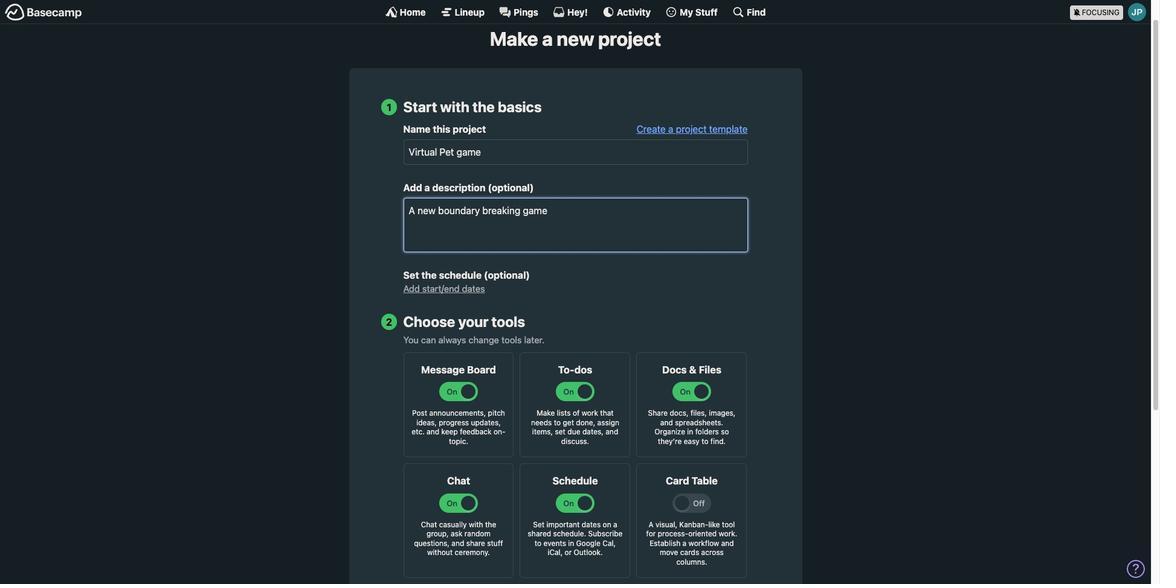 Task type: vqa. For each thing, say whether or not it's contained in the screenshot.
'our'
no



Task type: locate. For each thing, give the bounding box(es) containing it.
dates,
[[582, 428, 604, 437]]

a right the create
[[668, 124, 673, 135]]

make
[[490, 27, 538, 50], [537, 409, 555, 418]]

and inside a visual, kanban-like tool for process-oriented work. establish a workflow and move cards across columns.
[[721, 539, 734, 548]]

keep
[[441, 428, 458, 437]]

0 horizontal spatial project
[[453, 124, 486, 135]]

on-
[[494, 428, 505, 437]]

chat down 'topic.'
[[447, 476, 470, 488]]

1 horizontal spatial chat
[[447, 476, 470, 488]]

Add a description (optional) text field
[[403, 198, 748, 253]]

2 horizontal spatial project
[[676, 124, 707, 135]]

docs
[[662, 364, 687, 376]]

in down schedule.
[[568, 539, 574, 548]]

with up name this project
[[440, 99, 469, 116]]

a for create
[[668, 124, 673, 135]]

make up needs
[[537, 409, 555, 418]]

post announcements, pitch ideas, progress updates, etc. and keep feedback on- topic.
[[412, 409, 505, 446]]

0 vertical spatial tools
[[492, 314, 525, 331]]

1
[[387, 101, 392, 113]]

switch accounts image
[[5, 3, 82, 22]]

with up the random
[[469, 521, 483, 530]]

set inside set the schedule (optional) add start/end dates
[[403, 270, 419, 281]]

in
[[687, 428, 693, 437], [568, 539, 574, 548]]

files
[[699, 364, 721, 376]]

dates down schedule
[[462, 283, 485, 294]]

make down pings popup button
[[490, 27, 538, 50]]

add start/end dates link
[[403, 283, 485, 294]]

a right on
[[613, 521, 617, 530]]

to up set
[[554, 418, 561, 427]]

2 horizontal spatial to
[[702, 437, 708, 446]]

work
[[582, 409, 598, 418]]

important
[[547, 521, 580, 530]]

move
[[660, 549, 678, 558]]

create
[[637, 124, 666, 135]]

this
[[433, 124, 450, 135]]

1 horizontal spatial dates
[[582, 521, 601, 530]]

(optional) right description
[[488, 183, 534, 193]]

the inside the chat casually with the group, ask random questions, and share stuff without ceremony.
[[485, 521, 496, 530]]

across
[[701, 549, 724, 558]]

1 vertical spatial the
[[421, 270, 437, 281]]

0 horizontal spatial to
[[535, 539, 541, 548]]

start/end
[[422, 283, 460, 294]]

and down ideas, at bottom left
[[427, 428, 439, 437]]

subscribe
[[588, 530, 623, 539]]

docs & files
[[662, 364, 721, 376]]

0 horizontal spatial set
[[403, 270, 419, 281]]

add
[[403, 183, 422, 193], [403, 283, 420, 294]]

1 horizontal spatial set
[[533, 521, 544, 530]]

add left description
[[403, 183, 422, 193]]

and down ask
[[452, 539, 464, 548]]

images,
[[709, 409, 736, 418]]

a
[[542, 27, 553, 50], [668, 124, 673, 135], [424, 183, 430, 193], [613, 521, 617, 530], [683, 539, 687, 548]]

the left the basics
[[473, 99, 495, 116]]

dates
[[462, 283, 485, 294], [582, 521, 601, 530]]

a
[[649, 521, 654, 530]]

outlook.
[[574, 549, 603, 558]]

items,
[[532, 428, 553, 437]]

docs,
[[670, 409, 688, 418]]

2 vertical spatial the
[[485, 521, 496, 530]]

tools left later. at left
[[501, 335, 522, 345]]

create a project template
[[637, 124, 748, 135]]

(optional) right schedule
[[484, 270, 530, 281]]

a up cards
[[683, 539, 687, 548]]

create a project template link
[[637, 124, 748, 135]]

visual,
[[656, 521, 677, 530]]

the up the random
[[485, 521, 496, 530]]

progress
[[439, 418, 469, 427]]

workflow
[[689, 539, 719, 548]]

0 horizontal spatial in
[[568, 539, 574, 548]]

organize
[[655, 428, 685, 437]]

to
[[554, 418, 561, 427], [702, 437, 708, 446], [535, 539, 541, 548]]

project left the template
[[676, 124, 707, 135]]

find button
[[732, 6, 766, 18]]

0 vertical spatial chat
[[447, 476, 470, 488]]

add left the start/end
[[403, 283, 420, 294]]

in inside "set important dates on a shared schedule. subscribe to events in google cal, ical, or outlook."
[[568, 539, 574, 548]]

project down start with the basics
[[453, 124, 486, 135]]

1 vertical spatial set
[[533, 521, 544, 530]]

and down work.
[[721, 539, 734, 548]]

project
[[598, 27, 661, 50], [453, 124, 486, 135], [676, 124, 707, 135]]

start
[[403, 99, 437, 116]]

1 horizontal spatial project
[[598, 27, 661, 50]]

1 vertical spatial with
[[469, 521, 483, 530]]

can
[[421, 335, 436, 345]]

set up add start/end dates link
[[403, 270, 419, 281]]

set inside "set important dates on a shared schedule. subscribe to events in google cal, ical, or outlook."
[[533, 521, 544, 530]]

project down the activity link
[[598, 27, 661, 50]]

1 vertical spatial (optional)
[[484, 270, 530, 281]]

share
[[466, 539, 485, 548]]

1 vertical spatial to
[[702, 437, 708, 446]]

0 vertical spatial (optional)
[[488, 183, 534, 193]]

1 vertical spatial add
[[403, 283, 420, 294]]

2 vertical spatial to
[[535, 539, 541, 548]]

etc.
[[412, 428, 425, 437]]

and inside make lists of work that needs to get done, assign items, set due dates, and discuss.
[[606, 428, 618, 437]]

(optional) for add a description (optional)
[[488, 183, 534, 193]]

hey! button
[[553, 6, 588, 18]]

spreadsheets.
[[675, 418, 723, 427]]

and inside the chat casually with the group, ask random questions, and share stuff without ceremony.
[[452, 539, 464, 548]]

to down folders
[[702, 437, 708, 446]]

a left description
[[424, 183, 430, 193]]

cal,
[[603, 539, 616, 548]]

of
[[573, 409, 580, 418]]

make for make lists of work that needs to get done, assign items, set due dates, and discuss.
[[537, 409, 555, 418]]

project for name this project
[[453, 124, 486, 135]]

set for important
[[533, 521, 544, 530]]

set up 'shared'
[[533, 521, 544, 530]]

to-dos
[[558, 364, 592, 376]]

that
[[600, 409, 614, 418]]

0 vertical spatial make
[[490, 27, 538, 50]]

0 vertical spatial dates
[[462, 283, 485, 294]]

needs
[[531, 418, 552, 427]]

0 horizontal spatial chat
[[421, 521, 437, 530]]

activity
[[617, 6, 651, 17]]

due
[[568, 428, 580, 437]]

with inside the chat casually with the group, ask random questions, and share stuff without ceremony.
[[469, 521, 483, 530]]

hey!
[[567, 6, 588, 17]]

schedule
[[439, 270, 482, 281]]

1 horizontal spatial to
[[554, 418, 561, 427]]

the up the start/end
[[421, 270, 437, 281]]

stuff
[[487, 539, 503, 548]]

0 vertical spatial set
[[403, 270, 419, 281]]

files,
[[691, 409, 707, 418]]

home link
[[385, 6, 426, 18]]

and
[[660, 418, 673, 427], [427, 428, 439, 437], [606, 428, 618, 437], [452, 539, 464, 548], [721, 539, 734, 548]]

dates inside "set important dates on a shared schedule. subscribe to events in google cal, ical, or outlook."
[[582, 521, 601, 530]]

questions,
[[414, 539, 449, 548]]

in up easy
[[687, 428, 693, 437]]

0 horizontal spatial dates
[[462, 283, 485, 294]]

a for add
[[424, 183, 430, 193]]

ask
[[451, 530, 462, 539]]

1 vertical spatial chat
[[421, 521, 437, 530]]

0 vertical spatial to
[[554, 418, 561, 427]]

to inside "set important dates on a shared schedule. subscribe to events in google cal, ical, or outlook."
[[535, 539, 541, 548]]

a left the new at the top of the page
[[542, 27, 553, 50]]

to down 'shared'
[[535, 539, 541, 548]]

events
[[543, 539, 566, 548]]

on
[[603, 521, 611, 530]]

or
[[565, 549, 572, 558]]

lineup
[[455, 6, 485, 17]]

random
[[465, 530, 491, 539]]

tools up the change at the left bottom
[[492, 314, 525, 331]]

set the schedule (optional) add start/end dates
[[403, 270, 530, 294]]

to inside make lists of work that needs to get done, assign items, set due dates, and discuss.
[[554, 418, 561, 427]]

and up organize
[[660, 418, 673, 427]]

0 vertical spatial in
[[687, 428, 693, 437]]

(optional) inside set the schedule (optional) add start/end dates
[[484, 270, 530, 281]]

2 add from the top
[[403, 283, 420, 294]]

discuss.
[[561, 437, 589, 446]]

a inside a visual, kanban-like tool for process-oriented work. establish a workflow and move cards across columns.
[[683, 539, 687, 548]]

tools
[[492, 314, 525, 331], [501, 335, 522, 345]]

1 vertical spatial dates
[[582, 521, 601, 530]]

ceremony.
[[455, 549, 490, 558]]

1 vertical spatial in
[[568, 539, 574, 548]]

make inside make lists of work that needs to get done, assign items, set due dates, and discuss.
[[537, 409, 555, 418]]

like
[[708, 521, 720, 530]]

oriented
[[688, 530, 717, 539]]

0 vertical spatial with
[[440, 99, 469, 116]]

set
[[403, 270, 419, 281], [533, 521, 544, 530]]

1 horizontal spatial in
[[687, 428, 693, 437]]

project for create a project template
[[676, 124, 707, 135]]

chat inside the chat casually with the group, ask random questions, and share stuff without ceremony.
[[421, 521, 437, 530]]

1 vertical spatial make
[[537, 409, 555, 418]]

(optional) for set the schedule (optional) add start/end dates
[[484, 270, 530, 281]]

pitch
[[488, 409, 505, 418]]

work.
[[719, 530, 737, 539]]

and inside the post announcements, pitch ideas, progress updates, etc. and keep feedback on- topic.
[[427, 428, 439, 437]]

a for make
[[542, 27, 553, 50]]

chat up the group, on the bottom left
[[421, 521, 437, 530]]

and down assign
[[606, 428, 618, 437]]

dates left on
[[582, 521, 601, 530]]

0 vertical spatial add
[[403, 183, 422, 193]]

1 vertical spatial tools
[[501, 335, 522, 345]]

choose your tools
[[403, 314, 525, 331]]



Task type: describe. For each thing, give the bounding box(es) containing it.
for
[[646, 530, 656, 539]]

process-
[[658, 530, 688, 539]]

card table
[[666, 476, 718, 488]]

in inside share docs, files, images, and spreadsheets. organize in folders so they're easy to find.
[[687, 428, 693, 437]]

james peterson image
[[1128, 3, 1146, 21]]

my stuff
[[680, 6, 718, 17]]

Name this project text field
[[403, 140, 748, 165]]

set
[[555, 428, 565, 437]]

so
[[721, 428, 729, 437]]

name
[[403, 124, 430, 135]]

focusing button
[[1070, 0, 1151, 24]]

tool
[[722, 521, 735, 530]]

find
[[747, 6, 766, 17]]

your
[[458, 314, 488, 331]]

shared
[[528, 530, 551, 539]]

columns.
[[676, 558, 707, 567]]

schedule.
[[553, 530, 586, 539]]

assign
[[597, 418, 619, 427]]

new
[[557, 27, 594, 50]]

easy
[[684, 437, 700, 446]]

main element
[[0, 0, 1151, 24]]

lineup link
[[440, 6, 485, 18]]

make lists of work that needs to get done, assign items, set due dates, and discuss.
[[531, 409, 619, 446]]

chat for chat
[[447, 476, 470, 488]]

you
[[403, 335, 419, 345]]

post
[[412, 409, 427, 418]]

table
[[692, 476, 718, 488]]

group,
[[427, 530, 449, 539]]

to-
[[558, 364, 574, 376]]

you can always change tools later.
[[403, 335, 545, 345]]

kanban-
[[679, 521, 708, 530]]

lists
[[557, 409, 571, 418]]

set important dates on a shared schedule. subscribe to events in google cal, ical, or outlook.
[[528, 521, 623, 558]]

cards
[[680, 549, 699, 558]]

ical,
[[548, 549, 563, 558]]

pings button
[[499, 6, 538, 18]]

google
[[576, 539, 601, 548]]

later.
[[524, 335, 545, 345]]

stuff
[[695, 6, 718, 17]]

1 add from the top
[[403, 183, 422, 193]]

my
[[680, 6, 693, 17]]

a inside "set important dates on a shared schedule. subscribe to events in google cal, ical, or outlook."
[[613, 521, 617, 530]]

message
[[421, 364, 465, 376]]

always
[[438, 335, 466, 345]]

the inside set the schedule (optional) add start/end dates
[[421, 270, 437, 281]]

change
[[469, 335, 499, 345]]

find.
[[710, 437, 726, 446]]

name this project
[[403, 124, 486, 135]]

0 vertical spatial the
[[473, 99, 495, 116]]

establish
[[650, 539, 680, 548]]

home
[[400, 6, 426, 17]]

share docs, files, images, and spreadsheets. organize in folders so they're easy to find.
[[648, 409, 736, 446]]

dates inside set the schedule (optional) add start/end dates
[[462, 283, 485, 294]]

make for make a new project
[[490, 27, 538, 50]]

description
[[432, 183, 485, 193]]

share
[[648, 409, 668, 418]]

template
[[709, 124, 748, 135]]

message board
[[421, 364, 496, 376]]

casually
[[439, 521, 467, 530]]

basics
[[498, 99, 542, 116]]

feedback
[[460, 428, 492, 437]]

start with the basics
[[403, 99, 542, 116]]

and inside share docs, files, images, and spreadsheets. organize in folders so they're easy to find.
[[660, 418, 673, 427]]

choose
[[403, 314, 455, 331]]

to inside share docs, files, images, and spreadsheets. organize in folders so they're easy to find.
[[702, 437, 708, 446]]

ideas,
[[416, 418, 437, 427]]

updates,
[[471, 418, 501, 427]]

a visual, kanban-like tool for process-oriented work. establish a workflow and move cards across columns.
[[646, 521, 737, 567]]

chat for chat casually with the group, ask random questions, and share stuff without ceremony.
[[421, 521, 437, 530]]

they're
[[658, 437, 682, 446]]

chat casually with the group, ask random questions, and share stuff without ceremony.
[[414, 521, 503, 558]]

card
[[666, 476, 689, 488]]

my stuff button
[[665, 6, 718, 18]]

&
[[689, 364, 696, 376]]

set for the
[[403, 270, 419, 281]]

folders
[[695, 428, 719, 437]]

add inside set the schedule (optional) add start/end dates
[[403, 283, 420, 294]]

get
[[563, 418, 574, 427]]

dos
[[574, 364, 592, 376]]

done,
[[576, 418, 595, 427]]



